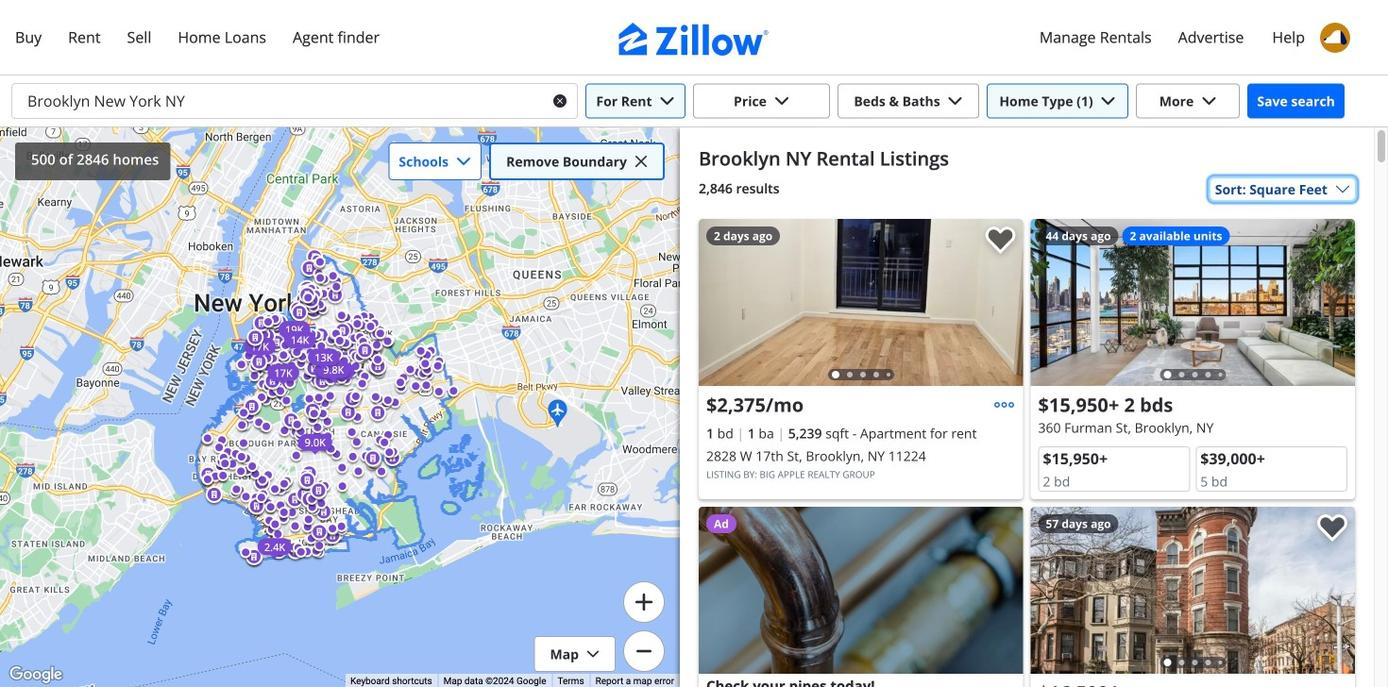 Task type: vqa. For each thing, say whether or not it's contained in the screenshot.
Zillow Logo
yes



Task type: locate. For each thing, give the bounding box(es) containing it.
your profile default icon image
[[1321, 23, 1351, 53]]

main content
[[680, 128, 1375, 688]]

map region
[[0, 128, 680, 688]]

main navigation
[[0, 0, 1389, 76]]

filters element
[[0, 76, 1389, 128]]

zillow logo image
[[619, 23, 770, 56]]

236 6th ave apt 1, brooklyn, ny 11215 image
[[1031, 507, 1356, 675]]

Address, neighborhood, city, ZIP text field
[[12, 84, 539, 118]]



Task type: describe. For each thing, give the bounding box(es) containing it.
property images, use arrow keys to navigate, image 1 of 29 group
[[1031, 219, 1356, 391]]

property images, use arrow keys to navigate, image 1 of 21 group
[[1031, 507, 1356, 679]]

google image
[[5, 663, 67, 688]]

2828 w 17th st, brooklyn, ny 11224 image
[[699, 219, 1024, 386]]

advertisement element
[[699, 507, 1024, 688]]

property images, use arrow keys to navigate, image 1 of 12 group
[[699, 219, 1024, 391]]

360 furman st, brooklyn, ny image
[[1031, 219, 1356, 386]]



